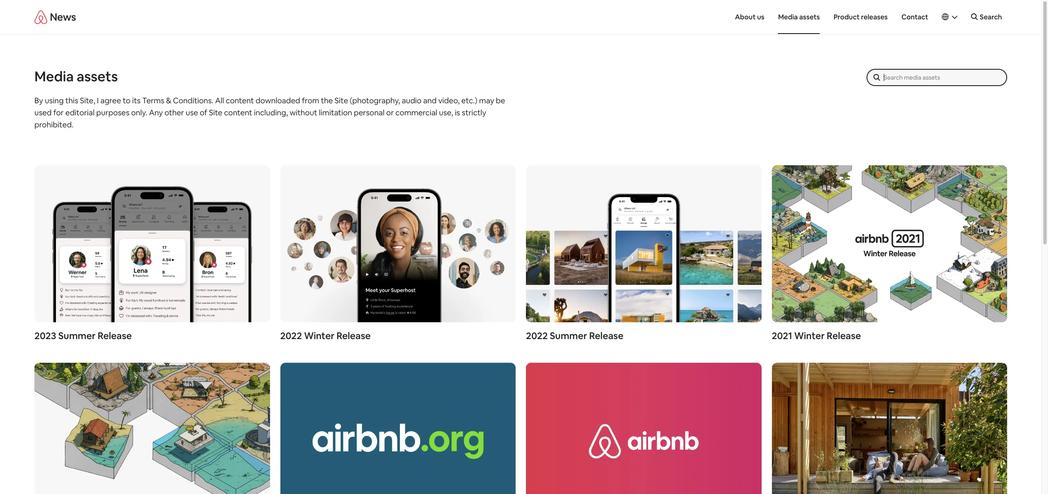 Task type: describe. For each thing, give the bounding box(es) containing it.
winter for 2022
[[304, 330, 335, 342]]

this
[[65, 96, 78, 105]]

2023
[[34, 330, 56, 342]]

1 vertical spatial content
[[224, 108, 252, 117]]

to
[[123, 96, 131, 105]]

product releases
[[834, 12, 888, 21]]

conditions.
[[173, 96, 214, 105]]

is
[[455, 108, 460, 117]]

2023 summer release
[[34, 330, 132, 342]]

media inside "link"
[[779, 12, 798, 21]]

agree
[[100, 96, 121, 105]]

release for 2021 winter release
[[827, 330, 862, 342]]

for
[[53, 108, 64, 117]]

commercial
[[396, 108, 438, 117]]

purposes
[[96, 108, 130, 117]]

and
[[423, 96, 437, 105]]

i
[[97, 96, 99, 105]]

2021
[[772, 330, 793, 342]]

video,
[[439, 96, 460, 105]]

1 horizontal spatial site
[[335, 96, 348, 105]]

about us
[[735, 12, 765, 21]]

may
[[479, 96, 494, 105]]

search button
[[967, 9, 1008, 26]]

etc.)
[[462, 96, 478, 105]]

product releases link
[[829, 8, 893, 26]]

by using this site, i agree to its terms & conditions. all content downloaded from the site (photography, audio and video, etc.) may be used for editorial purposes only. any other use of site content including, without limitation personal or commercial use, is strictly prohibited.
[[34, 96, 505, 130]]

downloaded
[[256, 96, 300, 105]]

strictly
[[462, 108, 487, 117]]

2022 for 2022 winter release
[[280, 330, 302, 342]]

1 vertical spatial site
[[209, 108, 223, 117]]

release for 2023 summer release
[[98, 330, 132, 342]]

the
[[321, 96, 333, 105]]

be
[[496, 96, 505, 105]]

contact
[[902, 12, 929, 21]]

2022 winter release
[[280, 330, 371, 342]]

0 horizontal spatial media assets
[[34, 68, 118, 85]]

site,
[[80, 96, 95, 105]]

summer for 2023
[[58, 330, 96, 342]]

or
[[386, 108, 394, 117]]

media assets link
[[773, 8, 826, 26]]



Task type: vqa. For each thing, say whether or not it's contained in the screenshot.
,
no



Task type: locate. For each thing, give the bounding box(es) containing it.
media up using
[[34, 68, 74, 85]]

any
[[149, 108, 163, 117]]

summer for 2022
[[550, 330, 588, 342]]

1 horizontal spatial assets
[[800, 12, 820, 21]]

0 vertical spatial assets
[[800, 12, 820, 21]]

1 vertical spatial media
[[34, 68, 74, 85]]

search
[[980, 12, 1003, 22]]

1 horizontal spatial summer
[[550, 330, 588, 342]]

&
[[166, 96, 171, 105]]

of
[[200, 108, 207, 117]]

audio
[[402, 96, 422, 105]]

media assets right us
[[779, 12, 820, 21]]

media assets up this
[[34, 68, 118, 85]]

including,
[[254, 108, 288, 117]]

contact link
[[897, 8, 934, 26]]

0 vertical spatial content
[[226, 96, 254, 105]]

about
[[735, 12, 756, 21]]

content left including,
[[224, 108, 252, 117]]

assets inside media assets "link"
[[800, 12, 820, 21]]

0 horizontal spatial site
[[209, 108, 223, 117]]

0 horizontal spatial media
[[34, 68, 74, 85]]

0 vertical spatial media assets
[[779, 12, 820, 21]]

2022 summer release
[[526, 330, 624, 342]]

release
[[98, 330, 132, 342], [337, 330, 371, 342], [590, 330, 624, 342], [827, 330, 862, 342]]

releases
[[862, 12, 888, 21]]

1 horizontal spatial media
[[779, 12, 798, 21]]

personal
[[354, 108, 385, 117]]

1 2022 from the left
[[280, 330, 302, 342]]

news link
[[50, 5, 76, 29]]

using
[[45, 96, 64, 105]]

0 vertical spatial site
[[335, 96, 348, 105]]

summer
[[58, 330, 96, 342], [550, 330, 588, 342]]

product
[[834, 12, 860, 21]]

media right us
[[779, 12, 798, 21]]

1 horizontal spatial media assets
[[779, 12, 820, 21]]

site
[[335, 96, 348, 105], [209, 108, 223, 117]]

terms
[[142, 96, 164, 105]]

editorial
[[65, 108, 95, 117]]

without
[[290, 108, 317, 117]]

winter
[[304, 330, 335, 342], [795, 330, 825, 342]]

release for 2022 summer release
[[590, 330, 624, 342]]

media
[[779, 12, 798, 21], [34, 68, 74, 85]]

by
[[34, 96, 43, 105]]

all
[[215, 96, 224, 105]]

news
[[50, 10, 76, 24]]

used
[[34, 108, 52, 117]]

(photography,
[[350, 96, 400, 105]]

assets left 'product'
[[800, 12, 820, 21]]

4 release from the left
[[827, 330, 862, 342]]

2022 for 2022 summer release
[[526, 330, 548, 342]]

0 vertical spatial media
[[779, 12, 798, 21]]

2 summer from the left
[[550, 330, 588, 342]]

us
[[758, 12, 765, 21]]

winter for 2021
[[795, 330, 825, 342]]

prohibited.
[[34, 120, 73, 130]]

1 summer from the left
[[58, 330, 96, 342]]

0 horizontal spatial summer
[[58, 330, 96, 342]]

0 horizontal spatial assets
[[77, 68, 118, 85]]

site up the limitation
[[335, 96, 348, 105]]

media assets inside "link"
[[779, 12, 820, 21]]

content right all
[[226, 96, 254, 105]]

its
[[132, 96, 141, 105]]

from
[[302, 96, 319, 105]]

use
[[186, 108, 198, 117]]

assets
[[800, 12, 820, 21], [77, 68, 118, 85]]

1 vertical spatial media assets
[[34, 68, 118, 85]]

2022
[[280, 330, 302, 342], [526, 330, 548, 342]]

release for 2022 winter release
[[337, 330, 371, 342]]

1 horizontal spatial 2022
[[526, 330, 548, 342]]

1 vertical spatial assets
[[77, 68, 118, 85]]

about us link
[[730, 8, 770, 26]]

3 release from the left
[[590, 330, 624, 342]]

assets up i
[[77, 68, 118, 85]]

media assets
[[779, 12, 820, 21], [34, 68, 118, 85]]

Search media assets field
[[867, 69, 1008, 86]]

2 release from the left
[[337, 330, 371, 342]]

0 horizontal spatial winter
[[304, 330, 335, 342]]

1 winter from the left
[[304, 330, 335, 342]]

site right of
[[209, 108, 223, 117]]

1 horizontal spatial winter
[[795, 330, 825, 342]]

only.
[[131, 108, 147, 117]]

2021 winter release
[[772, 330, 862, 342]]

1 release from the left
[[98, 330, 132, 342]]

0 horizontal spatial 2022
[[280, 330, 302, 342]]

limitation
[[319, 108, 352, 117]]

2 winter from the left
[[795, 330, 825, 342]]

content
[[226, 96, 254, 105], [224, 108, 252, 117]]

2 2022 from the left
[[526, 330, 548, 342]]

use,
[[439, 108, 453, 117]]

other
[[165, 108, 184, 117]]



